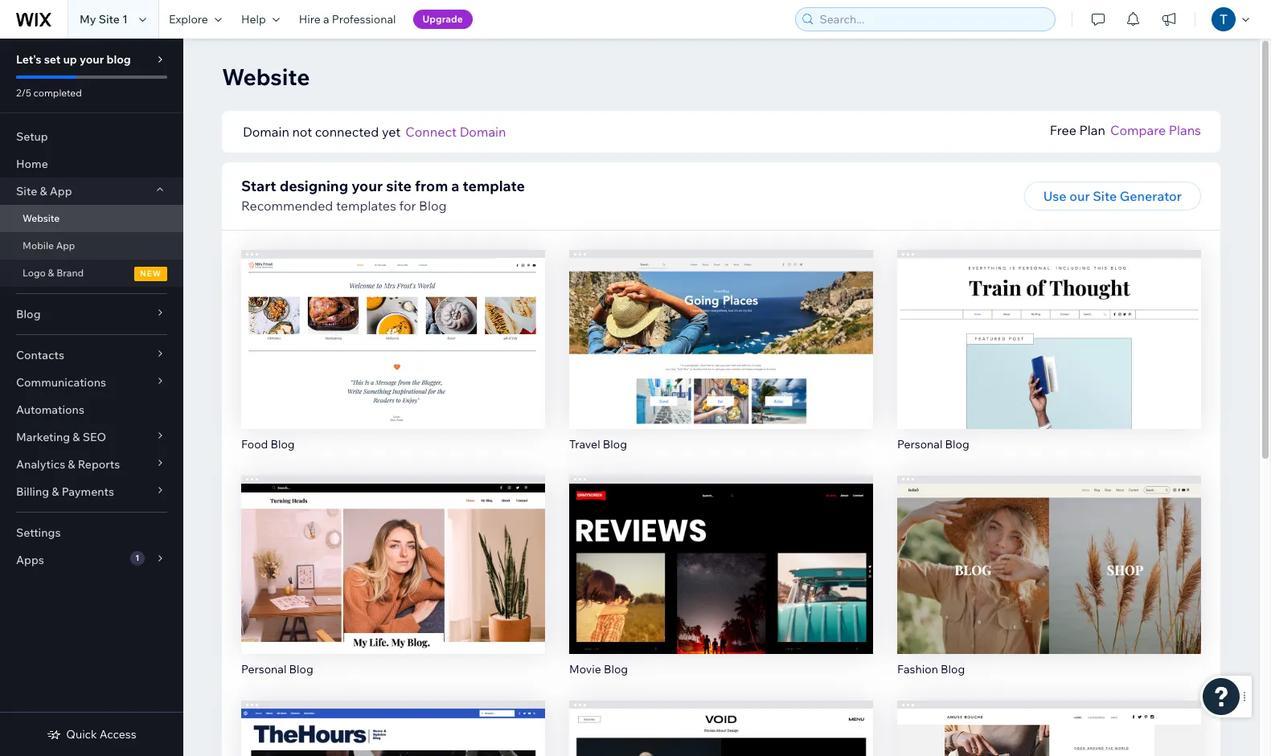 Task type: locate. For each thing, give the bounding box(es) containing it.
hire a professional link
[[289, 0, 406, 39]]

& right logo
[[48, 267, 54, 279]]

your
[[80, 52, 104, 67], [352, 177, 383, 195]]

2/5
[[16, 87, 31, 99]]

site down home
[[16, 184, 37, 199]]

2 domain from the left
[[460, 124, 506, 140]]

my site 1
[[80, 12, 128, 27]]

sidebar element
[[0, 39, 183, 757]]

settings link
[[0, 520, 183, 547]]

contacts
[[16, 348, 64, 363]]

food blog
[[241, 437, 295, 452]]

marketing & seo
[[16, 430, 106, 445]]

& for logo
[[48, 267, 54, 279]]

contacts button
[[0, 342, 183, 369]]

domain not connected yet connect domain
[[243, 124, 506, 140]]

site inside dropdown button
[[16, 184, 37, 199]]

a
[[323, 12, 329, 27], [452, 177, 460, 195]]

a inside hire a professional link
[[323, 12, 329, 27]]

free plan compare plans
[[1050, 122, 1202, 138]]

0 vertical spatial website
[[222, 63, 310, 91]]

website
[[222, 63, 310, 91], [23, 212, 60, 224]]

app right mobile
[[56, 240, 75, 252]]

1 vertical spatial website
[[23, 212, 60, 224]]

your up templates
[[352, 177, 383, 195]]

&
[[40, 184, 47, 199], [48, 267, 54, 279], [73, 430, 80, 445], [68, 458, 75, 472], [52, 485, 59, 500]]

0 vertical spatial app
[[50, 184, 72, 199]]

for
[[399, 198, 416, 214]]

1 vertical spatial 1
[[135, 553, 139, 564]]

edit button
[[360, 312, 427, 341], [688, 312, 755, 341], [1016, 312, 1084, 341], [360, 538, 427, 567], [688, 538, 755, 567], [1016, 538, 1084, 567]]

use
[[1044, 188, 1067, 204]]

app
[[50, 184, 72, 199], [56, 240, 75, 252]]

0 horizontal spatial website
[[23, 212, 60, 224]]

movie
[[570, 663, 602, 678]]

2 horizontal spatial site
[[1093, 188, 1118, 204]]

hire
[[299, 12, 321, 27]]

site right our
[[1093, 188, 1118, 204]]

& left reports
[[68, 458, 75, 472]]

0 horizontal spatial your
[[80, 52, 104, 67]]

set
[[44, 52, 61, 67]]

fashion blog
[[898, 663, 965, 678]]

1 right my
[[122, 12, 128, 27]]

0 vertical spatial your
[[80, 52, 104, 67]]

1 down the settings link
[[135, 553, 139, 564]]

reports
[[78, 458, 120, 472]]

personal blog
[[898, 437, 970, 452], [241, 663, 313, 678]]

start
[[241, 177, 276, 195]]

1 horizontal spatial website
[[222, 63, 310, 91]]

site
[[99, 12, 120, 27], [16, 184, 37, 199], [1093, 188, 1118, 204]]

1 horizontal spatial your
[[352, 177, 383, 195]]

blog inside popup button
[[16, 307, 41, 322]]

0 horizontal spatial a
[[323, 12, 329, 27]]

& inside dropdown button
[[40, 184, 47, 199]]

1 vertical spatial personal blog
[[241, 663, 313, 678]]

connected
[[315, 124, 379, 140]]

edit
[[381, 319, 406, 335], [709, 319, 734, 335], [1038, 319, 1062, 335], [381, 545, 406, 561], [709, 545, 734, 561], [1038, 545, 1062, 561]]

seo
[[83, 430, 106, 445]]

personal
[[898, 437, 943, 452], [241, 663, 287, 678]]

1 horizontal spatial a
[[452, 177, 460, 195]]

0 horizontal spatial site
[[16, 184, 37, 199]]

blog button
[[0, 301, 183, 328]]

& right billing
[[52, 485, 59, 500]]

0 horizontal spatial personal
[[241, 663, 287, 678]]

home
[[16, 157, 48, 171]]

1 horizontal spatial personal blog
[[898, 437, 970, 452]]

designing
[[280, 177, 348, 195]]

0 vertical spatial a
[[323, 12, 329, 27]]

1 vertical spatial app
[[56, 240, 75, 252]]

app up website "link"
[[50, 184, 72, 199]]

& for analytics
[[68, 458, 75, 472]]

your right up
[[80, 52, 104, 67]]

template
[[463, 177, 525, 195]]

blog
[[419, 198, 447, 214], [16, 307, 41, 322], [271, 437, 295, 452], [603, 437, 627, 452], [946, 437, 970, 452], [289, 663, 313, 678], [604, 663, 628, 678], [941, 663, 965, 678]]

setup link
[[0, 123, 183, 150]]

connect
[[406, 124, 457, 140]]

1 inside sidebar "element"
[[135, 553, 139, 564]]

view button
[[359, 346, 428, 375], [687, 346, 756, 375], [1016, 346, 1084, 375], [359, 572, 428, 601], [687, 572, 756, 601], [1016, 572, 1084, 601]]

0 horizontal spatial 1
[[122, 12, 128, 27]]

not
[[292, 124, 312, 140]]

site inside button
[[1093, 188, 1118, 204]]

quick
[[66, 728, 97, 742]]

0 horizontal spatial domain
[[243, 124, 289, 140]]

our
[[1070, 188, 1090, 204]]

use our site generator button
[[1025, 182, 1202, 211]]

travel
[[570, 437, 601, 452]]

blog
[[107, 52, 131, 67]]

a right from
[[452, 177, 460, 195]]

help button
[[232, 0, 289, 39]]

1 vertical spatial a
[[452, 177, 460, 195]]

website down site & app
[[23, 212, 60, 224]]

website down help button
[[222, 63, 310, 91]]

0 vertical spatial 1
[[122, 12, 128, 27]]

1 horizontal spatial domain
[[460, 124, 506, 140]]

& down home
[[40, 184, 47, 199]]

domain right 'connect'
[[460, 124, 506, 140]]

communications button
[[0, 369, 183, 397]]

site right my
[[99, 12, 120, 27]]

view
[[378, 353, 408, 369], [707, 353, 737, 369], [1035, 353, 1065, 369], [378, 578, 408, 594], [707, 578, 737, 594], [1035, 578, 1065, 594]]

settings
[[16, 526, 61, 541]]

1 vertical spatial your
[[352, 177, 383, 195]]

0 vertical spatial personal
[[898, 437, 943, 452]]

movie blog
[[570, 663, 628, 678]]

website inside "link"
[[23, 212, 60, 224]]

& for site
[[40, 184, 47, 199]]

analytics & reports button
[[0, 451, 183, 479]]

marketing
[[16, 430, 70, 445]]

1 horizontal spatial personal
[[898, 437, 943, 452]]

& inside dropdown button
[[73, 430, 80, 445]]

domain left not
[[243, 124, 289, 140]]

& left 'seo' at the bottom of the page
[[73, 430, 80, 445]]

plans
[[1169, 122, 1202, 138]]

a right the hire
[[323, 12, 329, 27]]

1 horizontal spatial 1
[[135, 553, 139, 564]]



Task type: describe. For each thing, give the bounding box(es) containing it.
a inside the start designing your site from a template recommended templates for blog
[[452, 177, 460, 195]]

billing & payments button
[[0, 479, 183, 506]]

1 vertical spatial personal
[[241, 663, 287, 678]]

site
[[386, 177, 412, 195]]

1 horizontal spatial site
[[99, 12, 120, 27]]

logo & brand
[[23, 267, 84, 279]]

up
[[63, 52, 77, 67]]

upgrade button
[[413, 10, 473, 29]]

app inside dropdown button
[[50, 184, 72, 199]]

use our site generator
[[1044, 188, 1183, 204]]

mobile
[[23, 240, 54, 252]]

connect domain button
[[406, 122, 506, 142]]

0 vertical spatial personal blog
[[898, 437, 970, 452]]

quick access
[[66, 728, 136, 742]]

recommended
[[241, 198, 333, 214]]

hire a professional
[[299, 12, 396, 27]]

analytics & reports
[[16, 458, 120, 472]]

food
[[241, 437, 268, 452]]

explore
[[169, 12, 208, 27]]

templates
[[336, 198, 397, 214]]

2/5 completed
[[16, 87, 82, 99]]

logo
[[23, 267, 46, 279]]

new
[[140, 269, 162, 279]]

from
[[415, 177, 448, 195]]

mobile app
[[23, 240, 75, 252]]

analytics
[[16, 458, 65, 472]]

1 domain from the left
[[243, 124, 289, 140]]

home link
[[0, 150, 183, 178]]

payments
[[62, 485, 114, 500]]

automations link
[[0, 397, 183, 424]]

plan
[[1080, 122, 1106, 138]]

billing & payments
[[16, 485, 114, 500]]

let's
[[16, 52, 41, 67]]

start designing your site from a template recommended templates for blog
[[241, 177, 525, 214]]

blog inside the start designing your site from a template recommended templates for blog
[[419, 198, 447, 214]]

professional
[[332, 12, 396, 27]]

free
[[1050, 122, 1077, 138]]

site & app button
[[0, 178, 183, 205]]

Search... field
[[815, 8, 1051, 31]]

setup
[[16, 130, 48, 144]]

yet
[[382, 124, 401, 140]]

let's set up your blog
[[16, 52, 131, 67]]

mobile app link
[[0, 232, 183, 260]]

& for marketing
[[73, 430, 80, 445]]

automations
[[16, 403, 84, 418]]

generator
[[1120, 188, 1183, 204]]

compare
[[1111, 122, 1167, 138]]

marketing & seo button
[[0, 424, 183, 451]]

completed
[[33, 87, 82, 99]]

help
[[241, 12, 266, 27]]

your inside the start designing your site from a template recommended templates for blog
[[352, 177, 383, 195]]

upgrade
[[423, 13, 463, 25]]

quick access button
[[47, 728, 136, 742]]

compare plans button
[[1111, 121, 1202, 140]]

site & app
[[16, 184, 72, 199]]

fashion
[[898, 663, 939, 678]]

communications
[[16, 376, 106, 390]]

billing
[[16, 485, 49, 500]]

your inside sidebar "element"
[[80, 52, 104, 67]]

my
[[80, 12, 96, 27]]

& for billing
[[52, 485, 59, 500]]

website link
[[0, 205, 183, 232]]

0 horizontal spatial personal blog
[[241, 663, 313, 678]]

apps
[[16, 553, 44, 568]]

travel blog
[[570, 437, 627, 452]]

brand
[[56, 267, 84, 279]]

access
[[100, 728, 136, 742]]



Task type: vqa. For each thing, say whether or not it's contained in the screenshot.
of to the bottom
no



